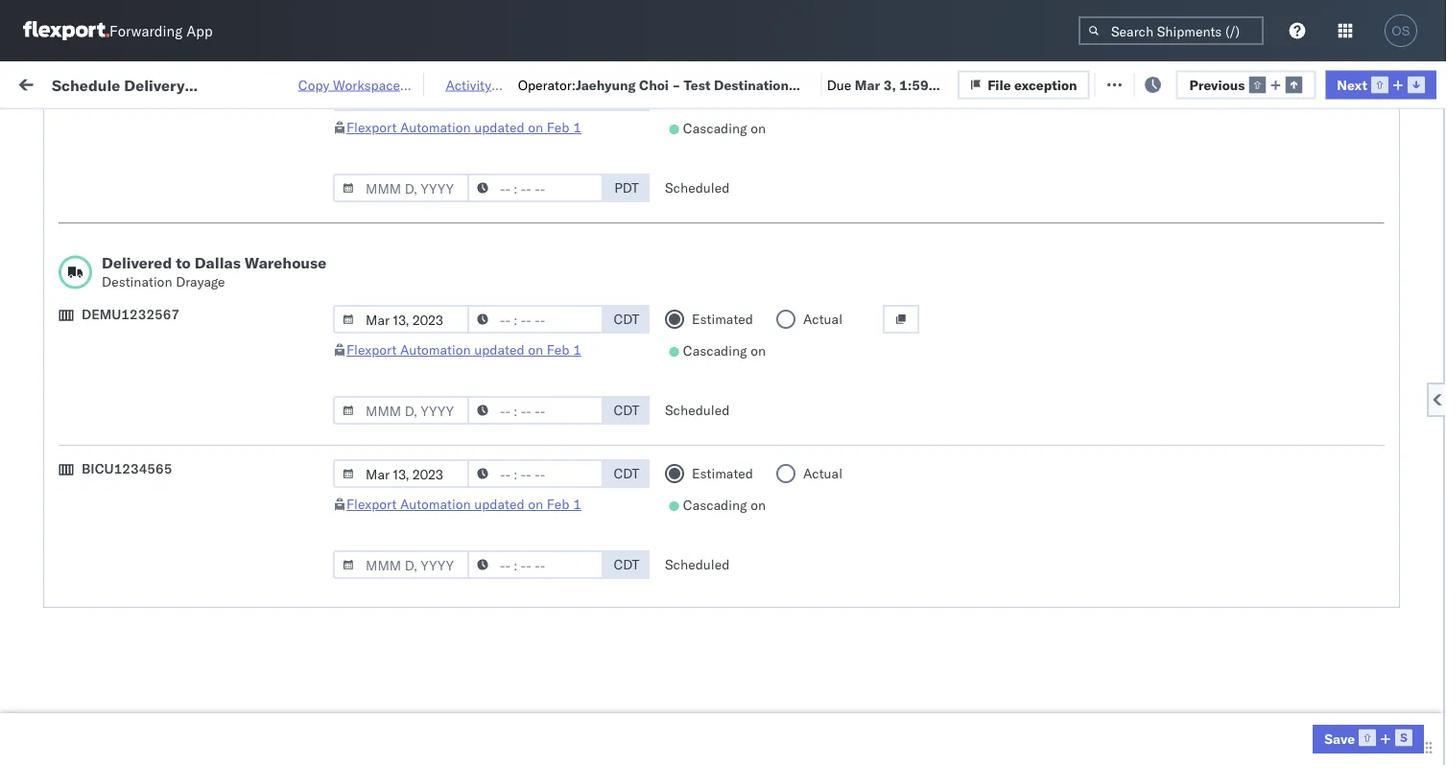 Task type: vqa. For each thing, say whether or not it's contained in the screenshot.
FLEX-2093144 button
no



Task type: describe. For each thing, give the bounding box(es) containing it.
confirm pickup from los angeles, ca for 11:30
[[44, 352, 251, 388]]

schedule pickup from los angeles, ca for fourth the schedule pickup from los angeles, ca button from the top
[[44, 563, 259, 599]]

message (0)
[[257, 74, 336, 91]]

upload proof of delivery button
[[44, 445, 192, 466]]

21,
[[426, 193, 447, 210]]

-- : -- -- text field for bicu1234565's flexport automation updated on feb 1 "button"
[[467, 551, 604, 580]]

ocean fcl for 1:59's confirm pickup from los angeles, ca link
[[587, 320, 655, 337]]

schedule delivery appointment link for second schedule delivery appointment button from the bottom of the page
[[44, 234, 236, 253]]

2 integration test account - on ag from the left
[[837, 447, 1043, 464]]

lcl
[[630, 193, 654, 210]]

1:59 am cst, mar 3, 2023 for fifth schedule pickup from los angeles, ca link
[[309, 573, 478, 590]]

air for 2:00 pm cst, feb 20, 2023
[[587, 151, 605, 168]]

4 mmm d, yyyy text field from the top
[[333, 460, 469, 489]]

next
[[1337, 76, 1368, 93]]

bicu1234565
[[82, 461, 172, 478]]

3 ocean fcl from the top
[[587, 489, 655, 506]]

confirm pickup from los angeles, ca button for 11:30 am cst, feb 24, 2023
[[44, 351, 273, 391]]

cascading on for bicu1234565
[[683, 497, 766, 514]]

2 schedule pickup from los angeles, ca link from the top
[[44, 266, 273, 305]]

choi
[[639, 76, 669, 93]]

delivery for "confirm delivery" button
[[97, 404, 146, 420]]

confirm delivery link
[[44, 403, 146, 422]]

2 ag from the left
[[1025, 447, 1043, 464]]

due
[[827, 76, 852, 93]]

at
[[381, 74, 393, 91]]

3 flexport demo consignee from the top
[[712, 616, 869, 633]]

save button
[[1313, 726, 1424, 754]]

angeles, for third schedule pickup from los angeles, ca link from the bottom
[[206, 478, 259, 495]]

pdt for first mmm d, yyyy text box
[[614, 88, 639, 105]]

automation for demu1232567
[[400, 342, 471, 358]]

message
[[257, 74, 311, 91]]

1 cascading on from the top
[[683, 120, 766, 137]]

ocean fcl for fourth schedule pickup from los angeles, ca link
[[587, 531, 655, 548]]

scheduled for demu1232567
[[665, 402, 730, 419]]

5 fcl from the top
[[630, 573, 655, 590]]

import
[[162, 74, 205, 91]]

schedule for 3rd the schedule pickup from los angeles, ca button from the bottom
[[44, 267, 101, 284]]

9 resize handle column header from the left
[[1412, 149, 1435, 766]]

cdt for fifth mmm d, yyyy text box from the top of the page
[[614, 557, 640, 573]]

5 resize handle column header from the left
[[804, 149, 827, 766]]

angeles, for fourth schedule pickup from los angeles, ca link
[[206, 521, 259, 538]]

2 flexport demo consignee from the top
[[712, 573, 869, 590]]

760 at risk
[[352, 74, 419, 91]]

action
[[1381, 74, 1423, 91]]

1 demo from the top
[[766, 489, 802, 506]]

app
[[186, 22, 213, 40]]

mode
[[587, 157, 617, 171]]

from for schedule pickup from amsterdam airport schiphol, haarlemmermeer, netherlands link
[[149, 690, 177, 706]]

lagerfeld
[[865, 700, 922, 717]]

work,
[[201, 119, 232, 133]]

proof
[[91, 446, 124, 463]]

flexport automation updated on feb 1 button for bicu1234565
[[346, 496, 582, 513]]

schedule pickup from los angeles, ca for 3rd the schedule pickup from los angeles, ca button from the top of the page
[[44, 521, 259, 557]]

from for third schedule pickup from los angeles, ca link from the bottom
[[149, 478, 177, 495]]

3 resize handle column header from the left
[[555, 149, 578, 766]]

by:
[[69, 118, 88, 134]]

11:30
[[309, 362, 347, 379]]

import work
[[162, 74, 242, 91]]

flxt00001977428a for 9:30 pm cst, feb 21, 2023
[[1307, 193, 1440, 210]]

3 fcl from the top
[[630, 489, 655, 506]]

schedule delivery appointment link for second schedule delivery appointment button from the top
[[44, 614, 236, 633]]

c/o
[[1032, 700, 1055, 717]]

mbl/mawb numbers
[[1307, 157, 1425, 171]]

forwarding
[[109, 22, 183, 40]]

bicu1234565, demu1232567
[[1183, 615, 1378, 632]]

los for fourth schedule pickup from los angeles, ca link from the bottom of the page
[[181, 267, 202, 284]]

0 horizontal spatial demu1232567
[[82, 306, 180, 323]]

agent
[[576, 95, 614, 112]]

3 schedule pickup from los angeles, ca from the top
[[44, 478, 259, 514]]

due mar 3, 1:59 am
[[827, 76, 929, 112]]

4 resize handle column header from the left
[[680, 149, 703, 766]]

ca for 11:30's confirm pickup from los angeles, ca link
[[44, 371, 62, 388]]

appointment for second schedule delivery appointment button from the top
[[157, 615, 236, 632]]

ocean fcl for fifth schedule pickup from los angeles, ca link
[[587, 573, 655, 590]]

ca for third schedule pickup from los angeles, ca link from the bottom
[[44, 498, 62, 514]]

1 fcl from the top
[[630, 320, 655, 337]]

karl
[[837, 700, 862, 717]]

6 ocean fcl from the top
[[587, 616, 655, 633]]

pickup for third schedule pickup from los angeles, ca link from the bottom
[[104, 478, 146, 495]]

1:59 am cst, mar 3, 2023 for fourth schedule pickup from los angeles, ca link
[[309, 531, 478, 548]]

schedule pickup from los angeles, ca for 3rd the schedule pickup from los angeles, ca button from the bottom
[[44, 267, 259, 303]]

documents
[[44, 160, 114, 177]]

drayage
[[176, 274, 225, 290]]

workitem button
[[12, 153, 278, 172]]

ready for work, blocked, in progress
[[146, 119, 347, 133]]

mar inside due mar 3, 1:59 am
[[855, 76, 880, 93]]

2 demo from the top
[[766, 573, 802, 590]]

1 1 from the top
[[573, 119, 582, 136]]

cdt for fourth mmm d, yyyy text box
[[614, 466, 640, 482]]

feb for 1:59 am cst, feb 28, 2023
[[400, 489, 424, 506]]

scheduled for bicu1234565
[[665, 557, 730, 573]]

filtered by:
[[19, 118, 88, 134]]

destination inside delivered to dallas warehouse destination drayage
[[102, 274, 172, 290]]

1 horizontal spatial file exception
[[1119, 74, 1209, 91]]

upload customs clearance documents button
[[44, 140, 273, 180]]

flex-2150210
[[1060, 447, 1159, 464]]

no
[[450, 119, 465, 133]]

work
[[208, 74, 242, 91]]

4 ocean from the top
[[587, 489, 627, 506]]

1 flexport demo consignee from the top
[[712, 489, 869, 506]]

my work
[[19, 70, 104, 96]]

schedule pickup from amsterdam airport schiphol, haarlemmermeer, netherlands link
[[44, 689, 273, 745]]

deadline button
[[299, 153, 491, 172]]

Search Shipments (/) text field
[[1079, 16, 1264, 45]]

appointment for second schedule delivery appointment button from the bottom of the page
[[157, 235, 236, 251]]

0 horizontal spatial exception
[[1015, 76, 1077, 93]]

feb for 11:30 am cst, feb 24, 2023
[[409, 362, 432, 379]]

numbers
[[1377, 157, 1425, 171]]

filtered
[[19, 118, 66, 134]]

forwarding app
[[109, 22, 213, 40]]

clearance
[[149, 141, 210, 157]]

7 ocean from the top
[[587, 616, 627, 633]]

automation for bicu1234565
[[400, 496, 471, 513]]

delivered
[[102, 253, 172, 273]]

11:00 am cst, feb 25, 2023
[[309, 447, 493, 464]]

4 schedule pickup from los angeles, ca button from the top
[[44, 562, 273, 602]]

air for 11:00 am cst, feb 25, 2023
[[587, 447, 605, 464]]

feb for 1:59 am cst, feb 24, 2023
[[400, 320, 424, 337]]

schedule for second schedule delivery appointment button from the bottom of the page
[[44, 235, 101, 251]]

MMM D, YYYY text field
[[333, 305, 469, 334]]

from for 11:30's confirm pickup from los angeles, ca link
[[142, 352, 170, 369]]

am inside due mar 3, 1:59 am
[[855, 95, 877, 112]]

4 fcl from the top
[[630, 531, 655, 548]]

schiphol,
[[90, 709, 148, 726]]

netherlands
[[44, 728, 119, 745]]

017482927423 for 2:00 pm cst, feb 20, 2023
[[1307, 151, 1407, 168]]

deadline
[[309, 157, 356, 171]]

upload customs clearance documents
[[44, 141, 210, 177]]

snooze
[[520, 157, 558, 171]]

3, inside due mar 3, 1:59 am
[[884, 76, 896, 93]]

flxt00001977428a for 11:30 am cst, feb 24, 2023
[[1307, 362, 1440, 379]]

los for 1st schedule pickup from los angeles, ca link from the top of the page
[[181, 183, 202, 200]]

9:30
[[309, 193, 338, 210]]

estimated for bicu1234565
[[692, 466, 753, 482]]

9:30 pm cst, feb 21, 2023
[[309, 193, 484, 210]]

3 1:59 am cst, mar 3, 2023 from the top
[[309, 616, 478, 633]]

confirm pickup from los angeles, ca button for 1:59 am cst, feb 24, 2023
[[44, 309, 273, 349]]

upload customs clearance documents link
[[44, 140, 273, 178]]

1 scheduled from the top
[[665, 179, 730, 196]]

1 mmm d, yyyy text field from the top
[[333, 83, 469, 111]]

5 schedule pickup from los angeles, ca link from the top
[[44, 562, 273, 600]]

mbl/mawb
[[1307, 157, 1374, 171]]

3 schedule pickup from los angeles, ca button from the top
[[44, 520, 273, 560]]

20,
[[426, 151, 447, 168]]

progress
[[299, 119, 347, 133]]

dallas
[[194, 253, 241, 273]]

os button
[[1379, 9, 1423, 53]]

3 schedule pickup from los angeles, ca link from the top
[[44, 478, 273, 516]]

actual for bicu1234565
[[803, 466, 843, 482]]

angeles, for fifth schedule pickup from los angeles, ca link
[[206, 563, 259, 580]]

8 resize handle column header from the left
[[1275, 149, 1298, 766]]

honeywell for 11:30 am cst, feb 24, 2023
[[712, 362, 776, 379]]

1 estimated from the top
[[692, 88, 753, 105]]

24, for 11:30 am cst, feb 24, 2023
[[436, 362, 457, 379]]

los for 11:30's confirm pickup from los angeles, ca link
[[173, 352, 195, 369]]

upload proof of delivery
[[44, 446, 192, 463]]

honeywell for 9:30 pm cst, feb 21, 2023
[[712, 193, 776, 210]]

from for 1st schedule pickup from los angeles, ca link from the top of the page
[[149, 183, 177, 200]]

jaehyung
[[576, 76, 636, 93]]

confirm pickup from los angeles, ca link for 11:30
[[44, 351, 273, 389]]

2 schedule delivery appointment from the top
[[44, 615, 236, 632]]

schedule pickup from amsterdam airport schiphol, haarlemmermeer, netherlands
[[44, 690, 261, 745]]

-- : -- -- text field for 3rd flexport automation updated on feb 1 "button" from the bottom
[[467, 174, 604, 203]]

1:59 am cst, feb 24, 2023
[[309, 320, 485, 337]]

pm for 12:44
[[350, 700, 371, 717]]

2 mmm d, yyyy text field from the top
[[333, 174, 469, 203]]

flexport automation updated on feb 1 button for demu1232567
[[346, 342, 582, 358]]

flexport. image
[[23, 21, 109, 40]]

schedule for second schedule delivery appointment button from the top
[[44, 615, 101, 632]]

1 on from the left
[[877, 447, 897, 464]]

1 horizontal spatial exception
[[1146, 74, 1209, 91]]

import work button
[[154, 61, 250, 105]]

2 -- : -- -- text field from the top
[[467, 305, 604, 334]]

schedule for first the schedule pickup from los angeles, ca button from the top
[[44, 183, 101, 200]]

b.v
[[1007, 700, 1028, 717]]

ocean fcl for confirm delivery link
[[587, 405, 655, 421]]

los for fifth schedule pickup from los angeles, ca link
[[181, 563, 202, 580]]

pickup for 1st schedule pickup from los angeles, ca link from the top of the page
[[104, 183, 146, 200]]

international
[[926, 700, 1004, 717]]

snoozed
[[397, 119, 442, 133]]

flex- for 1911466
[[1060, 616, 1101, 633]]

batch
[[1340, 74, 1377, 91]]

1 updated from the top
[[474, 119, 525, 136]]

5 mmm d, yyyy text field from the top
[[333, 551, 469, 580]]

:
[[442, 119, 445, 133]]

1 resize handle column header from the left
[[275, 149, 298, 766]]

work
[[55, 70, 104, 96]]

2:00 am cst, feb 25, 2023
[[309, 405, 485, 421]]

ca for fourth schedule pickup from los angeles, ca link from the bottom of the page
[[44, 287, 62, 303]]

1 integration test account - on ag from the left
[[712, 447, 919, 464]]

confirm pickup from los angeles, ca for 1:59
[[44, 310, 251, 346]]

11:30 am cst, feb 24, 2023
[[309, 362, 493, 379]]

amsterdam
[[181, 690, 251, 706]]

12:44
[[309, 700, 347, 717]]

1 schedule pickup from los angeles, ca button from the top
[[44, 182, 273, 222]]

previous button
[[1176, 70, 1316, 99]]

5 ocean from the top
[[587, 531, 627, 548]]

2:00 for 2:00 am cst, feb 25, 2023
[[309, 405, 338, 421]]



Task type: locate. For each thing, give the bounding box(es) containing it.
0 vertical spatial demu1232567
[[82, 306, 180, 323]]

exception
[[1146, 74, 1209, 91], [1015, 76, 1077, 93]]

2 schedule from the top
[[44, 235, 101, 251]]

205 on track
[[441, 74, 519, 91]]

1 ocean from the top
[[587, 193, 627, 210]]

mbl/mawb numbers button
[[1298, 153, 1446, 172]]

my
[[19, 70, 50, 96]]

0 vertical spatial 24,
[[427, 320, 448, 337]]

3 automation from the top
[[400, 496, 471, 513]]

upload inside "button"
[[44, 446, 88, 463]]

2 1:59 am cst, mar 3, 2023 from the top
[[309, 573, 478, 590]]

1 cdt from the top
[[614, 311, 640, 328]]

destination
[[714, 76, 789, 93], [102, 274, 172, 290]]

1 vertical spatial confirm pickup from los angeles, ca button
[[44, 351, 273, 391]]

4 schedule from the top
[[44, 478, 101, 495]]

1 for demu1232567
[[573, 342, 582, 358]]

schedule for schedule pickup from amsterdam airport schiphol, haarlemmermeer, netherlands button
[[44, 690, 101, 706]]

2 schedule pickup from los angeles, ca button from the top
[[44, 266, 273, 307]]

pickup inside the schedule pickup from amsterdam airport schiphol, haarlemmermeer, netherlands
[[104, 690, 146, 706]]

3 flexport automation updated on feb 1 button from the top
[[346, 496, 582, 513]]

automation down 11:00 am cst, feb 25, 2023
[[400, 496, 471, 513]]

pdt for 2nd mmm d, yyyy text box
[[614, 179, 639, 196]]

0 vertical spatial air
[[587, 151, 605, 168]]

delivery up the upload proof of delivery
[[97, 404, 146, 420]]

flex-2097290
[[1060, 700, 1159, 717]]

3 cascading from the top
[[683, 497, 747, 514]]

in
[[286, 119, 297, 133]]

1 vertical spatial flex-
[[1060, 616, 1101, 633]]

1 017482927423 from the top
[[1307, 151, 1407, 168]]

0 vertical spatial flexport demo consignee
[[712, 489, 869, 506]]

3 1 from the top
[[573, 496, 582, 513]]

2 automation from the top
[[400, 342, 471, 358]]

automation up 11:30 am cst, feb 24, 2023 at the top left
[[400, 342, 471, 358]]

2 integration from the left
[[837, 447, 903, 464]]

confirm pickup from los angeles, ca down delivered at the left top
[[44, 310, 251, 346]]

flexport automation updated on feb 1 down 11:00 am cst, feb 25, 2023
[[346, 496, 582, 513]]

airport
[[44, 709, 87, 726]]

1 1:59 am cst, mar 3, 2023 from the top
[[309, 531, 478, 548]]

1 vertical spatial honeywell - test account
[[712, 362, 870, 379]]

2 vertical spatial flex-
[[1060, 700, 1101, 717]]

24, down the '1:59 am cst, feb 24, 2023'
[[436, 362, 457, 379]]

ca for fifth schedule pickup from los angeles, ca link
[[44, 582, 62, 599]]

1 flexport automation updated on feb 1 from the top
[[346, 119, 582, 136]]

4 schedule pickup from los angeles, ca link from the top
[[44, 520, 273, 558]]

pm down progress
[[342, 151, 363, 168]]

1 flexport automation updated on feb 1 button from the top
[[346, 119, 582, 136]]

1 vertical spatial pm
[[342, 193, 363, 210]]

2:00 down progress
[[309, 151, 338, 168]]

ca for 1:59's confirm pickup from los angeles, ca link
[[44, 329, 62, 346]]

1 vertical spatial flexport demo consignee
[[712, 573, 869, 590]]

2 vertical spatial cascading
[[683, 497, 747, 514]]

3 confirm from the top
[[44, 404, 93, 420]]

0 horizontal spatial file exception
[[988, 76, 1077, 93]]

1 automation from the top
[[400, 119, 471, 136]]

1 vertical spatial destination
[[102, 274, 172, 290]]

angeles, for 1st schedule pickup from los angeles, ca link from the top of the page
[[206, 183, 259, 200]]

3 ca from the top
[[44, 329, 62, 346]]

24, up 11:30 am cst, feb 24, 2023 at the top left
[[427, 320, 448, 337]]

schedule pickup from los angeles, ca
[[44, 183, 259, 219], [44, 267, 259, 303], [44, 478, 259, 514], [44, 521, 259, 557], [44, 563, 259, 599]]

0 vertical spatial schedule delivery appointment button
[[44, 234, 236, 255]]

0 vertical spatial flexport automation updated on feb 1
[[346, 119, 582, 136]]

0 vertical spatial demo
[[766, 489, 802, 506]]

destination left due
[[714, 76, 789, 93]]

1 vertical spatial cascading on
[[683, 343, 766, 359]]

1 air from the top
[[587, 151, 605, 168]]

0 vertical spatial updated
[[474, 119, 525, 136]]

7 resize handle column header from the left
[[1150, 149, 1173, 766]]

cascading for bicu1234565
[[683, 497, 747, 514]]

1:59 am cst, mar 3, 2023
[[309, 531, 478, 548], [309, 573, 478, 590], [309, 616, 478, 633]]

5 ca from the top
[[44, 498, 62, 514]]

25, for 2:00 am cst, feb 25, 2023
[[427, 405, 448, 421]]

1 vertical spatial demo
[[766, 573, 802, 590]]

0 vertical spatial 2:00
[[309, 151, 338, 168]]

upload up documents
[[44, 141, 88, 157]]

mmm d, yyyy text field down 11:30 am cst, feb 24, 2023 at the top left
[[333, 396, 469, 425]]

mmm d, yyyy text field down deadline button
[[333, 174, 469, 203]]

1 vertical spatial confirm
[[44, 352, 93, 369]]

schedule delivery appointment link up the schedule pickup from amsterdam airport schiphol, haarlemmermeer, netherlands
[[44, 614, 236, 633]]

0 horizontal spatial file
[[988, 76, 1011, 93]]

2 on from the left
[[1002, 447, 1021, 464]]

1 ca from the top
[[44, 202, 62, 219]]

2 schedule delivery appointment link from the top
[[44, 614, 236, 633]]

25, up 28,
[[436, 447, 457, 464]]

confirm pickup from los angeles, ca link up confirm delivery
[[44, 351, 273, 389]]

ocean lcl
[[587, 193, 654, 210]]

1 for bicu1234565
[[573, 496, 582, 513]]

air for 12:44 pm cst, mar 3, 2023
[[587, 700, 605, 717]]

0 vertical spatial cascading on
[[683, 120, 766, 137]]

pdt left "choi"
[[614, 88, 639, 105]]

2 vertical spatial actual
[[803, 466, 843, 482]]

3 flexport automation updated on feb 1 from the top
[[346, 496, 582, 513]]

upload left proof
[[44, 446, 88, 463]]

2 schedule pickup from los angeles, ca from the top
[[44, 267, 259, 303]]

confirm pickup from los angeles, ca up confirm delivery
[[44, 352, 251, 388]]

1 vertical spatial estimated
[[692, 311, 753, 328]]

1 ag from the left
[[900, 447, 919, 464]]

actions
[[1389, 157, 1429, 171]]

schedule for fourth the schedule pickup from los angeles, ca button from the top
[[44, 563, 101, 580]]

3 cdt from the top
[[614, 466, 640, 482]]

from for 1:59's confirm pickup from los angeles, ca link
[[142, 310, 170, 326]]

24, for 1:59 am cst, feb 24, 2023
[[427, 320, 448, 337]]

upload
[[44, 141, 88, 157], [44, 446, 88, 463]]

flex- for 2150210
[[1060, 447, 1101, 464]]

0 vertical spatial 25,
[[427, 405, 448, 421]]

2 vertical spatial scheduled
[[665, 557, 730, 573]]

operator: jaehyung choi - test destination agent
[[518, 76, 789, 112]]

flexport automation updated on feb 1
[[346, 119, 582, 136], [346, 342, 582, 358], [346, 496, 582, 513]]

2 schedule delivery appointment button from the top
[[44, 614, 236, 635]]

2 2:00 from the top
[[309, 405, 338, 421]]

0 vertical spatial flxt00001977428a
[[1307, 193, 1440, 210]]

Search Work text field
[[802, 69, 1011, 97]]

2 vertical spatial updated
[[474, 496, 525, 513]]

flexport automation updated on feb 1 button up 11:30 am cst, feb 24, 2023 at the top left
[[346, 342, 582, 358]]

flexport demo consignee
[[712, 489, 869, 506], [712, 573, 869, 590], [712, 616, 869, 633]]

flexport automation updated on feb 1 button up the 20,
[[346, 119, 582, 136]]

fcl
[[630, 320, 655, 337], [630, 405, 655, 421], [630, 489, 655, 506], [630, 531, 655, 548], [630, 573, 655, 590], [630, 616, 655, 633]]

2 confirm pickup from los angeles, ca button from the top
[[44, 351, 273, 391]]

1 vertical spatial automation
[[400, 342, 471, 358]]

2 flex- from the top
[[1060, 616, 1101, 633]]

3 demo from the top
[[766, 616, 802, 633]]

feb for 11:00 am cst, feb 25, 2023
[[409, 447, 432, 464]]

to
[[176, 253, 191, 273]]

0 vertical spatial flex-
[[1060, 447, 1101, 464]]

upload for upload proof of delivery
[[44, 446, 88, 463]]

from for fourth schedule pickup from los angeles, ca link from the bottom of the page
[[149, 267, 177, 284]]

1 2:00 from the top
[[309, 151, 338, 168]]

1 confirm pickup from los angeles, ca from the top
[[44, 310, 251, 346]]

appointment
[[157, 235, 236, 251], [157, 615, 236, 632]]

0 horizontal spatial ag
[[900, 447, 919, 464]]

pm for 9:30
[[342, 193, 363, 210]]

actual for demu1232567
[[803, 311, 843, 328]]

pdt down mode button
[[614, 179, 639, 196]]

3 ocean from the top
[[587, 405, 627, 421]]

cst,
[[366, 151, 396, 168], [366, 193, 396, 210], [367, 320, 397, 337], [375, 362, 405, 379], [367, 405, 397, 421], [375, 447, 405, 464], [367, 489, 397, 506], [367, 531, 397, 548], [367, 573, 397, 590], [367, 616, 397, 633], [374, 700, 404, 717]]

5 ocean fcl from the top
[[587, 573, 655, 590]]

upload inside "upload customs clearance documents"
[[44, 141, 88, 157]]

blocked,
[[235, 119, 283, 133]]

25,
[[427, 405, 448, 421], [436, 447, 457, 464]]

schedule delivery appointment up the schedule pickup from amsterdam airport schiphol, haarlemmermeer, netherlands
[[44, 615, 236, 632]]

(0)
[[311, 74, 336, 91]]

resize handle column header
[[275, 149, 298, 766], [488, 149, 511, 766], [555, 149, 578, 766], [680, 149, 703, 766], [804, 149, 827, 766], [996, 149, 1019, 766], [1150, 149, 1173, 766], [1275, 149, 1298, 766], [1412, 149, 1435, 766]]

flex- for 2097290
[[1060, 700, 1101, 717]]

3 estimated from the top
[[692, 466, 753, 482]]

mmm d, yyyy text field up 1:59 am cst, feb 28, 2023
[[333, 460, 469, 489]]

-- : -- -- text field
[[467, 83, 604, 111]]

0 vertical spatial appointment
[[157, 235, 236, 251]]

demu1232567 down delivered at the left top
[[82, 306, 180, 323]]

1 vertical spatial schedule delivery appointment
[[44, 615, 236, 632]]

1 vertical spatial 1
[[573, 342, 582, 358]]

3 -- : -- -- text field from the top
[[467, 396, 604, 425]]

los for third schedule pickup from los angeles, ca link from the bottom
[[181, 478, 202, 495]]

confirm inside button
[[44, 404, 93, 420]]

confirm pickup from los angeles, ca button
[[44, 309, 273, 349], [44, 351, 273, 391]]

1:59 inside due mar 3, 1:59 am
[[900, 76, 929, 93]]

5 schedule from the top
[[44, 521, 101, 538]]

1 horizontal spatial file
[[1119, 74, 1143, 91]]

6 resize handle column header from the left
[[996, 149, 1019, 766]]

2 confirm pickup from los angeles, ca from the top
[[44, 352, 251, 388]]

0 vertical spatial estimated
[[692, 88, 753, 105]]

air
[[587, 151, 605, 168], [587, 447, 605, 464], [587, 700, 605, 717]]

11:00
[[309, 447, 347, 464]]

automation
[[400, 119, 471, 136], [400, 342, 471, 358], [400, 496, 471, 513]]

2 resize handle column header from the left
[[488, 149, 511, 766]]

1 vertical spatial 2:00
[[309, 405, 338, 421]]

cascading on for demu1232567
[[683, 343, 766, 359]]

25, up 11:00 am cst, feb 25, 2023
[[427, 405, 448, 421]]

flexport automation updated on feb 1 up 11:30 am cst, feb 24, 2023 at the top left
[[346, 342, 582, 358]]

1 vertical spatial cascading
[[683, 343, 747, 359]]

confirm pickup from los angeles, ca link
[[44, 309, 273, 347], [44, 351, 273, 389]]

upload proof of delivery link
[[44, 445, 192, 464]]

demu1232567 up 07492792403
[[1280, 615, 1378, 632]]

flexport automation updated on feb 1 for demu1232567
[[346, 342, 582, 358]]

2 vertical spatial air
[[587, 700, 605, 717]]

2023
[[451, 151, 484, 168], [451, 193, 484, 210], [452, 320, 485, 337], [460, 362, 493, 379], [452, 405, 485, 421], [460, 447, 493, 464], [452, 489, 485, 506], [445, 531, 478, 548], [445, 573, 478, 590], [445, 616, 478, 633], [452, 700, 486, 717]]

0 vertical spatial 017482927423
[[1307, 151, 1407, 168]]

track
[[488, 74, 519, 91]]

0 horizontal spatial on
[[877, 447, 897, 464]]

from for fifth schedule pickup from los angeles, ca link
[[149, 563, 177, 580]]

honeywell - test account for 11:30 am cst, feb 24, 2023
[[712, 362, 870, 379]]

batch action
[[1340, 74, 1423, 91]]

0 vertical spatial honeywell - test account
[[712, 193, 870, 210]]

1 actual from the top
[[803, 88, 843, 105]]

pm for 2:00
[[342, 151, 363, 168]]

2 fcl from the top
[[630, 405, 655, 421]]

flexport automation updated on feb 1 for bicu1234565
[[346, 496, 582, 513]]

schedule pickup from los angeles, ca for first the schedule pickup from los angeles, ca button from the top
[[44, 183, 259, 219]]

mmm d, yyyy text field up snoozed on the left top of page
[[333, 83, 469, 111]]

6 ocean from the top
[[587, 573, 627, 590]]

1 vertical spatial air
[[587, 447, 605, 464]]

- inside operator: jaehyung choi - test destination agent
[[672, 76, 681, 93]]

1 schedule delivery appointment from the top
[[44, 235, 236, 251]]

1 vertical spatial flxt00001977428a
[[1307, 236, 1440, 252]]

2 vertical spatial pm
[[350, 700, 371, 717]]

schedule delivery appointment button up the schedule pickup from amsterdam airport schiphol, haarlemmermeer, netherlands
[[44, 614, 236, 635]]

schedule delivery appointment button up drayage
[[44, 234, 236, 255]]

1 horizontal spatial demu1232567
[[1280, 615, 1378, 632]]

0 vertical spatial schedule delivery appointment
[[44, 235, 236, 251]]

1 -- : -- -- text field from the top
[[467, 174, 604, 203]]

1 vertical spatial updated
[[474, 342, 525, 358]]

0 vertical spatial 1
[[573, 119, 582, 136]]

1 vertical spatial honeywell
[[712, 362, 776, 379]]

1:59 am cst, feb 28, 2023
[[309, 489, 485, 506]]

updated
[[474, 119, 525, 136], [474, 342, 525, 358], [474, 496, 525, 513]]

0 vertical spatial destination
[[714, 76, 789, 93]]

5 -- : -- -- text field from the top
[[467, 551, 604, 580]]

0 vertical spatial confirm pickup from los angeles, ca
[[44, 310, 251, 346]]

mmm d, yyyy text field down 1:59 am cst, feb 28, 2023
[[333, 551, 469, 580]]

1 vertical spatial 24,
[[436, 362, 457, 379]]

schedule pickup from amsterdam airport schiphol, haarlemmermeer, netherlands button
[[44, 689, 273, 745]]

1 integration from the left
[[712, 447, 778, 464]]

operator:
[[518, 76, 576, 93]]

12:44 pm cst, mar 3, 2023
[[309, 700, 486, 717]]

1 horizontal spatial on
[[1002, 447, 1021, 464]]

1 horizontal spatial destination
[[714, 76, 789, 93]]

bleckmann
[[1058, 700, 1126, 717]]

batch action button
[[1310, 69, 1435, 97]]

2 017482927423 from the top
[[1307, 447, 1407, 464]]

2 flxt00001977428a from the top
[[1307, 236, 1440, 252]]

schedule delivery appointment button
[[44, 234, 236, 255], [44, 614, 236, 635]]

delivery up schiphol,
[[104, 615, 154, 632]]

from
[[149, 183, 177, 200], [149, 267, 177, 284], [142, 310, 170, 326], [142, 352, 170, 369], [149, 478, 177, 495], [149, 521, 177, 538], [149, 563, 177, 580], [149, 690, 177, 706]]

angeles, for fourth schedule pickup from los angeles, ca link from the bottom of the page
[[206, 267, 259, 284]]

1 schedule pickup from los angeles, ca link from the top
[[44, 182, 273, 220]]

3,
[[884, 76, 896, 93], [429, 531, 442, 548], [429, 573, 442, 590], [429, 616, 442, 633], [436, 700, 449, 717]]

2150210
[[1101, 447, 1159, 464]]

1 vertical spatial flexport automation updated on feb 1
[[346, 342, 582, 358]]

2 cascading on from the top
[[683, 343, 766, 359]]

customs
[[91, 141, 145, 157]]

2 pdt from the top
[[614, 179, 639, 196]]

ca for fourth schedule pickup from los angeles, ca link
[[44, 540, 62, 557]]

estimated for demu1232567
[[692, 311, 753, 328]]

automation up the 20,
[[400, 119, 471, 136]]

2 vertical spatial flexport automation updated on feb 1
[[346, 496, 582, 513]]

4 cdt from the top
[[614, 557, 640, 573]]

mabltest12345
[[1307, 742, 1416, 759]]

2 vertical spatial demo
[[766, 616, 802, 633]]

2 vertical spatial flexport demo consignee
[[712, 616, 869, 633]]

2 cascading from the top
[[683, 343, 747, 359]]

flexport automation updated on feb 1 up the 20,
[[346, 119, 582, 136]]

1 flxt00001977428a from the top
[[1307, 193, 1440, 210]]

2 vertical spatial 1:59 am cst, mar 3, 2023
[[309, 616, 478, 633]]

confirm for 1:59
[[44, 310, 93, 326]]

delivery for second schedule delivery appointment button from the top
[[104, 615, 154, 632]]

3 actual from the top
[[803, 466, 843, 482]]

1 vertical spatial schedule delivery appointment link
[[44, 614, 236, 633]]

1 vertical spatial 25,
[[436, 447, 457, 464]]

4 -- : -- -- text field from the top
[[467, 460, 604, 489]]

schedule delivery appointment up delivered at the left top
[[44, 235, 236, 251]]

previous
[[1190, 76, 1245, 93]]

for
[[183, 119, 199, 133]]

0 vertical spatial cascading
[[683, 120, 747, 137]]

haarlemmermeer,
[[151, 709, 261, 726]]

1
[[573, 119, 582, 136], [573, 342, 582, 358], [573, 496, 582, 513]]

2 vertical spatial 1
[[573, 496, 582, 513]]

0 vertical spatial automation
[[400, 119, 471, 136]]

2 ocean fcl from the top
[[587, 405, 655, 421]]

07492792403
[[1307, 700, 1399, 717]]

1 vertical spatial confirm pickup from los angeles, ca
[[44, 352, 251, 388]]

destination down delivered at the left top
[[102, 274, 172, 290]]

2:00 for 2:00 pm cst, feb 20, 2023
[[309, 151, 338, 168]]

0 vertical spatial 1:59 am cst, mar 3, 2023
[[309, 531, 478, 548]]

cascading for demu1232567
[[683, 343, 747, 359]]

0 vertical spatial pm
[[342, 151, 363, 168]]

1 vertical spatial upload
[[44, 446, 88, 463]]

confirm pickup from los angeles, ca button down drayage
[[44, 309, 273, 349]]

ready
[[146, 119, 180, 133]]

integration
[[712, 447, 778, 464], [837, 447, 903, 464]]

from inside the schedule pickup from amsterdam airport schiphol, haarlemmermeer, netherlands
[[149, 690, 177, 706]]

1 vertical spatial flexport automation updated on feb 1 button
[[346, 342, 582, 358]]

forwarding app link
[[23, 21, 213, 40]]

3 flex- from the top
[[1060, 700, 1101, 717]]

017482927423 for 11:00 am cst, feb 25, 2023
[[1307, 447, 1407, 464]]

schedule for 3rd the schedule pickup from los angeles, ca button from the top of the page
[[44, 521, 101, 538]]

3 flxt00001977428a from the top
[[1307, 362, 1440, 379]]

schedule inside the schedule pickup from amsterdam airport schiphol, haarlemmermeer, netherlands
[[44, 690, 101, 706]]

2 ocean from the top
[[587, 320, 627, 337]]

2 vertical spatial flexport automation updated on feb 1 button
[[346, 496, 582, 513]]

confirm pickup from los angeles, ca link down drayage
[[44, 309, 273, 347]]

flexport automation updated on feb 1 button down 11:00 am cst, feb 25, 2023
[[346, 496, 582, 513]]

destination inside operator: jaehyung choi - test destination agent
[[714, 76, 789, 93]]

upload for upload customs clearance documents
[[44, 141, 88, 157]]

test inside operator: jaehyung choi - test destination agent
[[684, 76, 711, 93]]

1 vertical spatial actual
[[803, 311, 843, 328]]

confirm for 2:00
[[44, 404, 93, 420]]

ocean fcl
[[587, 320, 655, 337], [587, 405, 655, 421], [587, 489, 655, 506], [587, 531, 655, 548], [587, 573, 655, 590], [587, 616, 655, 633]]

flex-
[[1060, 447, 1101, 464], [1060, 616, 1101, 633], [1060, 700, 1101, 717]]

updated for demu1232567
[[474, 342, 525, 358]]

1 vertical spatial demu1232567
[[1280, 615, 1378, 632]]

ca
[[44, 202, 62, 219], [44, 287, 62, 303], [44, 329, 62, 346], [44, 371, 62, 388], [44, 498, 62, 514], [44, 540, 62, 557], [44, 582, 62, 599]]

6 fcl from the top
[[630, 616, 655, 633]]

2 vertical spatial automation
[[400, 496, 471, 513]]

cdt for 3rd mmm d, yyyy text box from the top of the page
[[614, 402, 640, 419]]

2 flexport automation updated on feb 1 button from the top
[[346, 342, 582, 358]]

pickup for schedule pickup from amsterdam airport schiphol, haarlemmermeer, netherlands link
[[104, 690, 146, 706]]

warehouse
[[245, 253, 327, 273]]

bicu1234565,
[[1183, 615, 1277, 632]]

0 horizontal spatial integration
[[712, 447, 778, 464]]

bookings
[[712, 320, 768, 337], [837, 320, 893, 337], [712, 405, 768, 421], [837, 616, 893, 633]]

feb for 2:00 am cst, feb 25, 2023
[[400, 405, 424, 421]]

save
[[1325, 731, 1355, 748]]

appointment up amsterdam
[[157, 615, 236, 632]]

cdt
[[614, 311, 640, 328], [614, 402, 640, 419], [614, 466, 640, 482], [614, 557, 640, 573]]

2 1 from the top
[[573, 342, 582, 358]]

pm right 12:44
[[350, 700, 371, 717]]

0 vertical spatial confirm
[[44, 310, 93, 326]]

-- : -- -- text field
[[467, 174, 604, 203], [467, 305, 604, 334], [467, 396, 604, 425], [467, 460, 604, 489], [467, 551, 604, 580]]

0 horizontal spatial destination
[[102, 274, 172, 290]]

1 cascading from the top
[[683, 120, 747, 137]]

3 mmm d, yyyy text field from the top
[[333, 396, 469, 425]]

1 horizontal spatial ag
[[1025, 447, 1043, 464]]

os
[[1392, 24, 1411, 38]]

confirm pickup from los angeles, ca link for 1:59
[[44, 309, 273, 347]]

feb for 9:30 pm cst, feb 21, 2023
[[399, 193, 423, 210]]

2 honeywell from the top
[[712, 362, 776, 379]]

8 schedule from the top
[[44, 690, 101, 706]]

0 vertical spatial pdt
[[614, 88, 639, 105]]

flexport automation updated on feb 1 button
[[346, 119, 582, 136], [346, 342, 582, 358], [346, 496, 582, 513]]

0 vertical spatial confirm pickup from los angeles, ca button
[[44, 309, 273, 349]]

schedule delivery appointment link up delivered at the left top
[[44, 234, 236, 253]]

pm right 9:30
[[342, 193, 363, 210]]

file
[[1119, 74, 1143, 91], [988, 76, 1011, 93]]

pickup for fifth schedule pickup from los angeles, ca link
[[104, 563, 146, 580]]

25, for 11:00 am cst, feb 25, 2023
[[436, 447, 457, 464]]

from for fourth schedule pickup from los angeles, ca link
[[149, 521, 177, 538]]

-- : -- -- text field for flexport automation updated on feb 1 "button" related to demu1232567
[[467, 396, 604, 425]]

delivery inside "button"
[[143, 446, 192, 463]]

6 ca from the top
[[44, 540, 62, 557]]

los for fourth schedule pickup from los angeles, ca link
[[181, 521, 202, 538]]

karl lagerfeld international b.v c/o bleckmann
[[837, 700, 1126, 717]]

appointment up to on the left of page
[[157, 235, 236, 251]]

1 schedule delivery appointment button from the top
[[44, 234, 236, 255]]

1 vertical spatial 1:59 am cst, mar 3, 2023
[[309, 573, 478, 590]]

7 schedule from the top
[[44, 615, 101, 632]]

2 scheduled from the top
[[665, 402, 730, 419]]

delivery right of at the bottom of page
[[143, 446, 192, 463]]

1 vertical spatial 017482927423
[[1307, 447, 1407, 464]]

0 vertical spatial confirm pickup from los angeles, ca link
[[44, 309, 273, 347]]

los for 1:59's confirm pickup from los angeles, ca link
[[173, 310, 195, 326]]

1 upload from the top
[[44, 141, 88, 157]]

0 vertical spatial schedule delivery appointment link
[[44, 234, 236, 253]]

28,
[[427, 489, 448, 506]]

2 vertical spatial estimated
[[692, 466, 753, 482]]

delivery up delivered at the left top
[[104, 235, 154, 251]]

2 confirm from the top
[[44, 352, 93, 369]]

1 vertical spatial confirm pickup from los angeles, ca link
[[44, 351, 273, 389]]

cascading on
[[683, 120, 766, 137], [683, 343, 766, 359], [683, 497, 766, 514]]

feb for 2:00 pm cst, feb 20, 2023
[[399, 151, 423, 168]]

0 vertical spatial honeywell
[[712, 193, 776, 210]]

2 vertical spatial confirm
[[44, 404, 93, 420]]

pickup for fourth schedule pickup from los angeles, ca link from the bottom of the page
[[104, 267, 146, 284]]

MMM D, YYYY text field
[[333, 83, 469, 111], [333, 174, 469, 203], [333, 396, 469, 425], [333, 460, 469, 489], [333, 551, 469, 580]]

4 ocean fcl from the top
[[587, 531, 655, 548]]

1 vertical spatial schedule delivery appointment button
[[44, 614, 236, 635]]

confirm pickup from los angeles, ca button up confirm delivery
[[44, 351, 273, 391]]

1 flex- from the top
[[1060, 447, 1101, 464]]

0 vertical spatial actual
[[803, 88, 843, 105]]

snoozed : no
[[397, 119, 465, 133]]

2 appointment from the top
[[157, 615, 236, 632]]

2 vertical spatial cascading on
[[683, 497, 766, 514]]

cdt for mmm d, yyyy text field
[[614, 311, 640, 328]]

2:00 down 11:30
[[309, 405, 338, 421]]

1 vertical spatial pdt
[[614, 179, 639, 196]]

2 vertical spatial flxt00001977428a
[[1307, 362, 1440, 379]]

flex-2150210 button
[[1029, 442, 1163, 469], [1029, 442, 1163, 469]]

honeywell - test account for 9:30 pm cst, feb 21, 2023
[[712, 193, 870, 210]]

0 vertical spatial upload
[[44, 141, 88, 157]]

2097290
[[1101, 700, 1159, 717]]

4 schedule pickup from los angeles, ca from the top
[[44, 521, 259, 557]]

2 updated from the top
[[474, 342, 525, 358]]

4 ca from the top
[[44, 371, 62, 388]]

workitem
[[21, 157, 71, 171]]

confirm delivery
[[44, 404, 146, 420]]

1 vertical spatial scheduled
[[665, 402, 730, 419]]



